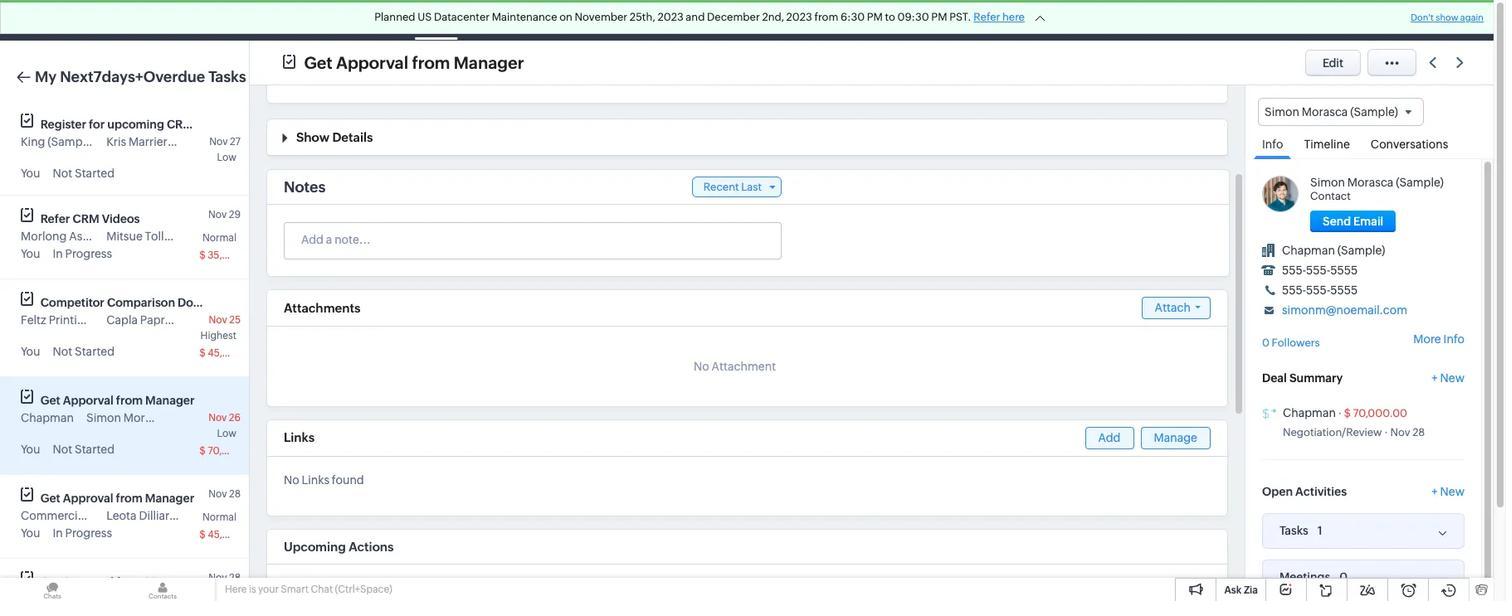 Task type: describe. For each thing, give the bounding box(es) containing it.
(sample) up highest
[[190, 314, 238, 327]]

upcoming
[[284, 540, 346, 554]]

conversations link
[[1363, 126, 1457, 159]]

1 + new from the top
[[1432, 372, 1465, 385]]

28 for get apporval from manager
[[229, 573, 241, 584]]

manager up leota dilliard (sample)
[[145, 492, 194, 506]]

more info
[[1414, 333, 1465, 347]]

timeline
[[1304, 138, 1350, 151]]

started for printing
[[75, 345, 115, 359]]

service
[[94, 314, 134, 327]]

chapman link
[[1283, 406, 1336, 420]]

document
[[178, 296, 236, 310]]

december
[[707, 11, 760, 23]]

kris
[[106, 135, 126, 149]]

contacts image
[[110, 579, 215, 602]]

from up leota
[[116, 492, 143, 506]]

$ 70,000.00
[[199, 446, 258, 457]]

upcoming inside register for upcoming crm webinars nov 27
[[107, 118, 164, 131]]

projects link
[[952, 0, 1022, 40]]

refer crm videos
[[41, 212, 140, 226]]

chapman (sample)
[[1282, 244, 1386, 257]]

simon morasca (sample) contact
[[1311, 176, 1444, 203]]

associates
[[69, 230, 127, 243]]

my next7days+overdue tasks
[[35, 68, 246, 85]]

press
[[89, 510, 118, 523]]

more
[[1414, 333, 1442, 347]]

analytics
[[676, 14, 725, 27]]

+ new link
[[1432, 372, 1465, 393]]

mitsue tollner (sample)
[[106, 230, 232, 243]]

manager left here
[[145, 576, 195, 589]]

nov left is
[[209, 573, 227, 584]]

(sample) inside simon morasca (sample) contact
[[1396, 176, 1444, 189]]

1 horizontal spatial upcoming
[[302, 582, 358, 595]]

king (sample)
[[21, 135, 95, 149]]

low for kris marrier (sample)
[[217, 152, 237, 164]]

1 vertical spatial get apporval from manager
[[41, 576, 195, 589]]

show details
[[296, 130, 373, 144]]

(sample) down webinars
[[170, 135, 218, 149]]

here
[[1003, 11, 1025, 23]]

contact
[[1311, 190, 1351, 203]]

get apporval from manager nov 26
[[41, 394, 241, 424]]

get up commercial
[[41, 492, 60, 506]]

1
[[1318, 524, 1323, 538]]

1 pm from the left
[[867, 11, 883, 23]]

not started for printing
[[53, 345, 115, 359]]

no attachment
[[694, 360, 776, 374]]

open activities
[[1263, 485, 1347, 499]]

from down leota
[[116, 576, 143, 589]]

(sample) inside field
[[1351, 105, 1399, 119]]

attach
[[1155, 301, 1191, 315]]

create menu image
[[1202, 0, 1243, 40]]

simonm@noemail.com link
[[1282, 304, 1408, 317]]

leota
[[106, 510, 137, 523]]

feltz
[[21, 314, 46, 327]]

chapman for (sample)
[[1282, 244, 1336, 257]]

analytics link
[[663, 0, 739, 40]]

2 5555 from the top
[[1331, 284, 1358, 297]]

2nd,
[[762, 11, 784, 23]]

meetings link
[[464, 0, 541, 40]]

you for chapman
[[21, 443, 40, 457]]

attachment
[[712, 360, 776, 374]]

summary
[[1290, 372, 1343, 385]]

from inside get apporval from manager nov 26
[[116, 394, 143, 408]]

(ctrl+space)
[[335, 584, 392, 596]]

chapman · $ 70,000.00 negotiation/review · nov 28
[[1283, 406, 1426, 439]]

0 for 0 followers
[[1263, 337, 1270, 350]]

services
[[893, 14, 939, 27]]

normal for leota dilliard (sample)
[[203, 512, 237, 524]]

edit button
[[1306, 49, 1361, 76]]

marketplace element
[[1342, 0, 1376, 40]]

planned us datacenter maintenance on november 25th, 2023 and december 2nd, 2023 from 6:30 pm to 09:30 pm pst. refer here
[[375, 11, 1025, 23]]

no upcoming actions
[[284, 582, 400, 595]]

1 vertical spatial links
[[302, 474, 330, 487]]

manage link
[[1141, 427, 1211, 450]]

Simon Morasca (Sample) field
[[1258, 98, 1424, 126]]

$ 35,000.00
[[199, 250, 258, 261]]

projects
[[966, 14, 1009, 27]]

in progress for press
[[53, 527, 112, 540]]

search image
[[1253, 13, 1267, 27]]

0 horizontal spatial meetings
[[478, 14, 528, 27]]

deal
[[1263, 372, 1287, 385]]

here is your smart chat (ctrl+space)
[[225, 584, 392, 596]]

$ 45,000.00 for leota dilliard (sample)
[[199, 530, 258, 541]]

$ 45,000.00 for capla paprocki (sample)
[[199, 348, 258, 359]]

1 horizontal spatial refer
[[974, 11, 1001, 23]]

$ for leota dilliard (sample)
[[199, 530, 206, 541]]

refer here link
[[974, 11, 1025, 23]]

nov 28 for get approval from manager
[[209, 489, 241, 501]]

manager inside get apporval from manager nov 26
[[145, 394, 195, 408]]

register
[[41, 118, 86, 131]]

register for upcoming crm webinars nov 27
[[41, 118, 248, 148]]

0 vertical spatial apporval
[[336, 53, 408, 72]]

09:30
[[898, 11, 929, 23]]

0 horizontal spatial 70,000.00
[[208, 446, 258, 457]]

products link
[[739, 0, 814, 40]]

1 2023 from the left
[[658, 11, 684, 23]]

you for commercial press
[[21, 527, 40, 540]]

add link
[[1085, 427, 1134, 450]]

(sample) left the '26'
[[172, 412, 220, 425]]

quotes link
[[814, 0, 880, 40]]

webinars
[[196, 118, 248, 131]]

competitor
[[41, 296, 105, 310]]

0 vertical spatial links
[[284, 431, 315, 445]]

again
[[1461, 12, 1484, 22]]

3 not from the top
[[53, 443, 72, 457]]

planned
[[375, 11, 416, 23]]

(sample) up simonm@noemail.com link at the right of page
[[1338, 244, 1386, 257]]

70,000.00 inside chapman · $ 70,000.00 negotiation/review · nov 28
[[1353, 407, 1408, 420]]

highest
[[201, 330, 237, 342]]

2 vertical spatial crm
[[73, 212, 99, 226]]

attach link
[[1142, 297, 1211, 320]]

apporval inside get apporval from manager nov 26
[[63, 394, 114, 408]]

deals
[[366, 14, 395, 27]]

you for morlong associates
[[21, 247, 40, 261]]

simon inside field
[[1265, 105, 1300, 119]]

45,000.00 for leota dilliard (sample)
[[208, 530, 258, 541]]

edit
[[1323, 56, 1344, 69]]

25
[[229, 315, 241, 326]]

calls link
[[541, 0, 594, 40]]

signals element
[[1277, 0, 1308, 41]]

26
[[229, 413, 241, 424]]

reports link
[[594, 0, 663, 40]]

in for morlong
[[53, 247, 63, 261]]

marrier
[[129, 135, 168, 149]]

1 vertical spatial info
[[1444, 333, 1465, 347]]

2 2023 from the left
[[787, 11, 813, 23]]



Task type: vqa. For each thing, say whether or not it's contained in the screenshot.


Task type: locate. For each thing, give the bounding box(es) containing it.
1 vertical spatial simon morasca (sample)
[[86, 412, 220, 425]]

started down kris
[[75, 167, 115, 180]]

not for (sample)
[[53, 167, 72, 180]]

simon morasca (sample) up "timeline" 'link'
[[1265, 105, 1399, 119]]

morlong associates
[[21, 230, 127, 243]]

0 vertical spatial no
[[694, 360, 709, 374]]

0 vertical spatial low
[[217, 152, 237, 164]]

1 in from the top
[[53, 247, 63, 261]]

1 vertical spatial morasca
[[1348, 176, 1394, 189]]

no links found
[[284, 474, 364, 487]]

no left found
[[284, 474, 299, 487]]

setup element
[[1376, 0, 1409, 41]]

1 nov 28 from the top
[[209, 489, 241, 501]]

0 vertical spatial in progress
[[53, 247, 112, 261]]

services link
[[880, 0, 952, 40]]

0 horizontal spatial upcoming
[[107, 118, 164, 131]]

get up show
[[304, 53, 333, 72]]

0 vertical spatial $ 45,000.00
[[199, 348, 258, 359]]

1 $ 45,000.00 from the top
[[199, 348, 258, 359]]

printing
[[49, 314, 91, 327]]

0 vertical spatial simon
[[1265, 105, 1300, 119]]

2 vertical spatial tasks
[[1280, 525, 1309, 538]]

notes
[[284, 178, 326, 196]]

you for feltz printing service
[[21, 345, 40, 359]]

6:30
[[841, 11, 865, 23]]

nov inside register for upcoming crm webinars nov 27
[[209, 136, 228, 148]]

datacenter
[[434, 11, 490, 23]]

from down tasks link
[[412, 53, 450, 72]]

1 horizontal spatial meetings
[[1280, 571, 1331, 584]]

1 vertical spatial 5555
[[1331, 284, 1358, 297]]

2023 right 2nd,
[[787, 11, 813, 23]]

2 new from the top
[[1441, 485, 1465, 499]]

nov left the '26'
[[208, 413, 227, 424]]

2 you from the top
[[21, 247, 40, 261]]

1 vertical spatial no
[[284, 474, 299, 487]]

None button
[[1311, 211, 1396, 233]]

0
[[1263, 337, 1270, 350], [1340, 571, 1348, 584]]

nov left 27
[[209, 136, 228, 148]]

70,000.00 up the negotiation/review
[[1353, 407, 1408, 420]]

you for king (sample)
[[21, 167, 40, 180]]

in progress for associates
[[53, 247, 112, 261]]

actions
[[360, 582, 400, 595]]

you down commercial
[[21, 527, 40, 540]]

1 vertical spatial nov 28
[[209, 573, 241, 584]]

get down commercial
[[41, 576, 60, 589]]

nov inside competitor comparison document nov 25
[[209, 315, 227, 326]]

chapman for ·
[[1283, 406, 1336, 420]]

1 vertical spatial apporval
[[63, 394, 114, 408]]

0 vertical spatial crm
[[40, 12, 74, 29]]

1 vertical spatial 0
[[1340, 571, 1348, 584]]

1 horizontal spatial info
[[1444, 333, 1465, 347]]

dilliard
[[139, 510, 177, 523]]

2023 left and
[[658, 11, 684, 23]]

0 vertical spatial not started
[[53, 167, 115, 180]]

nov 28 down $ 70,000.00
[[209, 489, 241, 501]]

not started down king (sample)
[[53, 167, 115, 180]]

2 vertical spatial apporval
[[63, 576, 114, 589]]

calls
[[554, 14, 580, 27]]

chapman inside chapman · $ 70,000.00 negotiation/review · nov 28
[[1283, 406, 1336, 420]]

my
[[35, 68, 57, 85]]

2 normal from the top
[[203, 512, 237, 524]]

not for printing
[[53, 345, 72, 359]]

tasks link
[[408, 0, 464, 40]]

0 vertical spatial 555-555-5555
[[1282, 264, 1358, 277]]

2 vertical spatial morasca
[[123, 412, 170, 425]]

28
[[1413, 426, 1426, 439], [229, 489, 241, 501], [229, 573, 241, 584]]

from
[[815, 11, 839, 23], [412, 53, 450, 72], [116, 394, 143, 408], [116, 492, 143, 506], [116, 576, 143, 589]]

progress for press
[[65, 527, 112, 540]]

$ for simon morasca (sample)
[[199, 446, 206, 457]]

no right 'your'
[[284, 582, 299, 595]]

crm inside register for upcoming crm webinars nov 27
[[167, 118, 193, 131]]

3 you from the top
[[21, 345, 40, 359]]

you down king
[[21, 167, 40, 180]]

1 vertical spatial meetings
[[1280, 571, 1331, 584]]

king
[[21, 135, 45, 149]]

1 555-555-5555 from the top
[[1282, 264, 1358, 277]]

1 new from the top
[[1441, 372, 1465, 385]]

meetings down 1
[[1280, 571, 1331, 584]]

negotiation/review
[[1283, 426, 1383, 439]]

simon up get approval from manager
[[86, 412, 121, 425]]

nov inside chapman · $ 70,000.00 negotiation/review · nov 28
[[1391, 426, 1411, 439]]

next7days+overdue
[[60, 68, 205, 85]]

0 vertical spatial started
[[75, 167, 115, 180]]

$ for mitsue tollner (sample)
[[199, 250, 206, 261]]

low up $ 70,000.00
[[217, 428, 237, 440]]

5555 up simonm@noemail.com
[[1331, 284, 1358, 297]]

simon inside simon morasca (sample) contact
[[1311, 176, 1346, 189]]

2 555-555-5555 from the top
[[1282, 284, 1358, 297]]

1 vertical spatial crm
[[167, 118, 193, 131]]

morlong
[[21, 230, 67, 243]]

$ left the 35,000.00
[[199, 250, 206, 261]]

get inside get apporval from manager nov 26
[[41, 394, 60, 408]]

70,000.00 down the '26'
[[208, 446, 258, 457]]

1 not started from the top
[[53, 167, 115, 180]]

1 vertical spatial refer
[[41, 212, 70, 226]]

mitsue
[[106, 230, 143, 243]]

1 horizontal spatial simon morasca (sample)
[[1265, 105, 1399, 119]]

meetings
[[478, 14, 528, 27], [1280, 571, 1331, 584]]

add
[[1099, 432, 1121, 445]]

progress
[[65, 247, 112, 261], [65, 527, 112, 540]]

2 low from the top
[[217, 428, 237, 440]]

0 vertical spatial in
[[53, 247, 63, 261]]

normal up $ 35,000.00
[[203, 232, 237, 244]]

0 vertical spatial meetings
[[478, 14, 528, 27]]

signals image
[[1287, 13, 1298, 27]]

tasks right planned
[[422, 14, 451, 27]]

$ inside chapman · $ 70,000.00 negotiation/review · nov 28
[[1344, 407, 1351, 420]]

2 pm from the left
[[932, 11, 948, 23]]

1 vertical spatial in progress
[[53, 527, 112, 540]]

(sample) down register
[[48, 135, 95, 149]]

2 vertical spatial started
[[75, 443, 115, 457]]

0 vertical spatial 28
[[1413, 426, 1426, 439]]

2 vertical spatial not started
[[53, 443, 115, 457]]

manage
[[1154, 432, 1198, 445]]

nov 28 for get apporval from manager
[[209, 573, 241, 584]]

upgrade
[[1116, 21, 1164, 32]]

2 progress from the top
[[65, 527, 112, 540]]

nov 28 left is
[[209, 573, 241, 584]]

search element
[[1243, 0, 1277, 41]]

info link
[[1254, 126, 1292, 160]]

you down feltz
[[21, 345, 40, 359]]

apporval down feltz printing service
[[63, 394, 114, 408]]

3 not started from the top
[[53, 443, 115, 457]]

1 vertical spatial 70,000.00
[[208, 446, 258, 457]]

you up commercial
[[21, 443, 40, 457]]

2 in progress from the top
[[53, 527, 112, 540]]

0 vertical spatial progress
[[65, 247, 112, 261]]

not started for (sample)
[[53, 167, 115, 180]]

not down printing at the bottom
[[53, 345, 72, 359]]

followers
[[1272, 337, 1320, 350]]

45,000.00 down highest
[[208, 348, 258, 359]]

not started down feltz printing service
[[53, 345, 115, 359]]

(sample) up conversations link
[[1351, 105, 1399, 119]]

2 vertical spatial not
[[53, 443, 72, 457]]

pm left to
[[867, 11, 883, 23]]

profile image
[[1409, 0, 1456, 40]]

refer
[[974, 11, 1001, 23], [41, 212, 70, 226]]

here
[[225, 584, 247, 596]]

$ up leota dilliard (sample)
[[199, 446, 206, 457]]

morasca inside field
[[1302, 105, 1348, 119]]

in progress down 'morlong associates'
[[53, 247, 112, 261]]

open
[[1263, 485, 1293, 499]]

manager down meetings link
[[454, 53, 524, 72]]

last
[[741, 181, 762, 193]]

1 vertical spatial in
[[53, 527, 63, 540]]

· up the negotiation/review
[[1339, 407, 1342, 420]]

info inside info link
[[1263, 138, 1284, 151]]

1 vertical spatial not
[[53, 345, 72, 359]]

commercial
[[21, 510, 87, 523]]

1 vertical spatial simon
[[1311, 176, 1346, 189]]

0 vertical spatial not
[[53, 167, 72, 180]]

for
[[89, 118, 105, 131]]

get
[[304, 53, 333, 72], [41, 394, 60, 408], [41, 492, 60, 506], [41, 576, 60, 589]]

0 vertical spatial +
[[1432, 372, 1438, 385]]

2 not from the top
[[53, 345, 72, 359]]

0 vertical spatial info
[[1263, 138, 1284, 151]]

1 normal from the top
[[203, 232, 237, 244]]

links
[[284, 431, 315, 445], [302, 474, 330, 487]]

0 vertical spatial 45,000.00
[[208, 348, 258, 359]]

5555
[[1331, 264, 1358, 277], [1331, 284, 1358, 297]]

0 horizontal spatial info
[[1263, 138, 1284, 151]]

1 horizontal spatial 2023
[[787, 11, 813, 23]]

0 horizontal spatial simon
[[86, 412, 121, 425]]

enterprise-
[[1102, 7, 1157, 20]]

1 vertical spatial not started
[[53, 345, 115, 359]]

45,000.00
[[208, 348, 258, 359], [208, 530, 258, 541]]

comparison
[[107, 296, 175, 310]]

in down commercial
[[53, 527, 63, 540]]

1 vertical spatial upcoming
[[302, 582, 358, 595]]

0 vertical spatial 5555
[[1331, 264, 1358, 277]]

0 vertical spatial upcoming
[[107, 118, 164, 131]]

timeline link
[[1296, 126, 1359, 159]]

(sample) right dilliard
[[179, 510, 227, 523]]

and
[[686, 11, 705, 23]]

1 vertical spatial low
[[217, 428, 237, 440]]

0 horizontal spatial 0
[[1263, 337, 1270, 350]]

2 nov 28 from the top
[[209, 573, 241, 584]]

1 low from the top
[[217, 152, 237, 164]]

in for commercial
[[53, 527, 63, 540]]

1 vertical spatial tasks
[[209, 68, 246, 85]]

progress down associates
[[65, 247, 112, 261]]

0 vertical spatial ·
[[1339, 407, 1342, 420]]

not started up the approval
[[53, 443, 115, 457]]

0 vertical spatial simon morasca (sample)
[[1265, 105, 1399, 119]]

from down capla
[[116, 394, 143, 408]]

recent
[[704, 181, 739, 193]]

555-555-5555 down chapman (sample) at the top of the page
[[1282, 264, 1358, 277]]

1 in progress from the top
[[53, 247, 112, 261]]

simon up info link
[[1265, 105, 1300, 119]]

recent last
[[704, 181, 762, 193]]

25th,
[[630, 11, 656, 23]]

0 vertical spatial 70,000.00
[[1353, 407, 1408, 420]]

2 vertical spatial no
[[284, 582, 299, 595]]

1 horizontal spatial ·
[[1385, 426, 1389, 439]]

1 vertical spatial 28
[[229, 489, 241, 501]]

0 for 0
[[1340, 571, 1348, 584]]

show
[[296, 130, 330, 144]]

leota dilliard (sample)
[[106, 510, 227, 523]]

$ 45,000.00 down highest
[[199, 348, 258, 359]]

ask
[[1225, 585, 1242, 597]]

4 you from the top
[[21, 443, 40, 457]]

apporval down press
[[63, 576, 114, 589]]

1 horizontal spatial 70,000.00
[[1353, 407, 1408, 420]]

started down feltz printing service
[[75, 345, 115, 359]]

normal for mitsue tollner (sample)
[[203, 232, 237, 244]]

progress down press
[[65, 527, 112, 540]]

get apporval from manager down us at the top
[[304, 53, 524, 72]]

0 vertical spatial nov 28
[[209, 489, 241, 501]]

maintenance
[[492, 11, 557, 23]]

1 horizontal spatial pm
[[932, 11, 948, 23]]

0 horizontal spatial simon morasca (sample)
[[86, 412, 220, 425]]

refer right pst.
[[974, 11, 1001, 23]]

0 horizontal spatial ·
[[1339, 407, 1342, 420]]

Add a note... field
[[285, 232, 780, 248]]

nov up highest
[[209, 315, 227, 326]]

is
[[249, 584, 256, 596]]

0 vertical spatial normal
[[203, 232, 237, 244]]

approval
[[63, 492, 113, 506]]

2 vertical spatial 28
[[229, 573, 241, 584]]

27
[[230, 136, 241, 148]]

2 in from the top
[[53, 527, 63, 540]]

0 horizontal spatial pm
[[867, 11, 883, 23]]

nov right the negotiation/review
[[1391, 426, 1411, 439]]

pm
[[867, 11, 883, 23], [932, 11, 948, 23]]

simon morasca (sample) inside field
[[1265, 105, 1399, 119]]

low down 27
[[217, 152, 237, 164]]

2 45,000.00 from the top
[[208, 530, 258, 541]]

28 inside chapman · $ 70,000.00 negotiation/review · nov 28
[[1413, 426, 1426, 439]]

2 + from the top
[[1432, 485, 1438, 499]]

started for (sample)
[[75, 167, 115, 180]]

get down feltz
[[41, 394, 60, 408]]

you down "morlong"
[[21, 247, 40, 261]]

commercial press
[[21, 510, 118, 523]]

2 started from the top
[[75, 345, 115, 359]]

normal right dilliard
[[203, 512, 237, 524]]

· right the negotiation/review
[[1385, 426, 1389, 439]]

5 you from the top
[[21, 527, 40, 540]]

get approval from manager
[[41, 492, 194, 506]]

1 vertical spatial + new
[[1432, 485, 1465, 499]]

more info link
[[1414, 333, 1465, 347]]

$ up the negotiation/review
[[1344, 407, 1351, 420]]

apporval down deals
[[336, 53, 408, 72]]

1 horizontal spatial 0
[[1340, 571, 1348, 584]]

no for attachments
[[694, 360, 709, 374]]

crm up my
[[40, 12, 74, 29]]

tasks up webinars
[[209, 68, 246, 85]]

2 horizontal spatial tasks
[[1280, 525, 1309, 538]]

$ down leota dilliard (sample)
[[199, 530, 206, 541]]

45,000.00 for capla paprocki (sample)
[[208, 348, 258, 359]]

manager down capla paprocki (sample) at left bottom
[[145, 394, 195, 408]]

deals link
[[352, 0, 408, 40]]

0 vertical spatial 0
[[1263, 337, 1270, 350]]

get apporval from manager down leota
[[41, 576, 195, 589]]

meetings left on
[[478, 14, 528, 27]]

in down "morlong"
[[53, 247, 63, 261]]

0 vertical spatial + new
[[1432, 372, 1465, 385]]

1 horizontal spatial tasks
[[422, 14, 451, 27]]

november
[[575, 11, 628, 23]]

started up the approval
[[75, 443, 115, 457]]

1 progress from the top
[[65, 247, 112, 261]]

links left found
[[302, 474, 330, 487]]

chats image
[[0, 579, 105, 602]]

1 5555 from the top
[[1331, 264, 1358, 277]]

1 vertical spatial 45,000.00
[[208, 530, 258, 541]]

info right more
[[1444, 333, 1465, 347]]

chat
[[311, 584, 333, 596]]

1 horizontal spatial get apporval from manager
[[304, 53, 524, 72]]

0 horizontal spatial refer
[[41, 212, 70, 226]]

1 started from the top
[[75, 167, 115, 180]]

nov inside get apporval from manager nov 26
[[208, 413, 227, 424]]

crm up associates
[[73, 212, 99, 226]]

simon up contact
[[1311, 176, 1346, 189]]

2 horizontal spatial simon
[[1311, 176, 1346, 189]]

(sample) down conversations
[[1396, 176, 1444, 189]]

simon morasca (sample)
[[1265, 105, 1399, 119], [86, 412, 220, 425]]

1 + from the top
[[1432, 372, 1438, 385]]

1 vertical spatial ·
[[1385, 426, 1389, 439]]

new inside + new link
[[1441, 372, 1465, 385]]

1 45,000.00 from the top
[[208, 348, 258, 359]]

2 vertical spatial simon
[[86, 412, 121, 425]]

1 vertical spatial new
[[1441, 485, 1465, 499]]

simon morasca (sample) left the '26'
[[86, 412, 220, 425]]

(sample) down nov 29 in the left of the page
[[184, 230, 232, 243]]

1 you from the top
[[21, 167, 40, 180]]

3 started from the top
[[75, 443, 115, 457]]

pm left pst.
[[932, 11, 948, 23]]

no left attachment
[[694, 360, 709, 374]]

0 vertical spatial morasca
[[1302, 105, 1348, 119]]

next record image
[[1457, 57, 1468, 68]]

links up no links found
[[284, 431, 315, 445]]

apporval
[[336, 53, 408, 72], [63, 394, 114, 408], [63, 576, 114, 589]]

simon morasca (sample) link
[[1311, 176, 1444, 189]]

in progress down commercial press
[[53, 527, 112, 540]]

low for simon morasca (sample)
[[217, 428, 237, 440]]

1 vertical spatial progress
[[65, 527, 112, 540]]

morasca inside simon morasca (sample) contact
[[1348, 176, 1394, 189]]

1 vertical spatial started
[[75, 345, 115, 359]]

2 not started from the top
[[53, 345, 115, 359]]

previous record image
[[1429, 57, 1437, 68]]

0 horizontal spatial 2023
[[658, 11, 684, 23]]

nov down $ 70,000.00
[[209, 489, 227, 501]]

show details link
[[292, 130, 373, 144]]

0 horizontal spatial tasks
[[209, 68, 246, 85]]

1 vertical spatial +
[[1432, 485, 1438, 499]]

5555 down chapman (sample) at the top of the page
[[1331, 264, 1358, 277]]

28 for get approval from manager
[[229, 489, 241, 501]]

from left 6:30
[[815, 11, 839, 23]]

0 vertical spatial new
[[1441, 372, 1465, 385]]

(sample)
[[1351, 105, 1399, 119], [48, 135, 95, 149], [170, 135, 218, 149], [1396, 176, 1444, 189], [184, 230, 232, 243], [1338, 244, 1386, 257], [190, 314, 238, 327], [172, 412, 220, 425], [179, 510, 227, 523]]

$ for capla paprocki (sample)
[[199, 348, 206, 359]]

1 vertical spatial 555-555-5555
[[1282, 284, 1358, 297]]

70,000.00
[[1353, 407, 1408, 420], [208, 446, 258, 457]]

don't show again
[[1411, 12, 1484, 22]]

not
[[53, 167, 72, 180], [53, 345, 72, 359], [53, 443, 72, 457]]

no for links
[[284, 474, 299, 487]]

not down king (sample)
[[53, 167, 72, 180]]

1 vertical spatial normal
[[203, 512, 237, 524]]

nov left 29
[[208, 209, 227, 221]]

0 horizontal spatial get apporval from manager
[[41, 576, 195, 589]]

0 vertical spatial tasks
[[422, 14, 451, 27]]

555-555-5555 up simonm@noemail.com
[[1282, 284, 1358, 297]]

crm link
[[13, 12, 74, 29]]

deal summary
[[1263, 372, 1343, 385]]

us
[[418, 11, 432, 23]]

not up the approval
[[53, 443, 72, 457]]

$ down highest
[[199, 348, 206, 359]]

2 + new from the top
[[1432, 485, 1465, 499]]

quotes
[[827, 14, 867, 27]]

chapman
[[1282, 244, 1336, 257], [1283, 406, 1336, 420], [21, 412, 74, 425]]

555-
[[1282, 264, 1307, 277], [1307, 264, 1331, 277], [1282, 284, 1307, 297], [1307, 284, 1331, 297]]

1 not from the top
[[53, 167, 72, 180]]

info left timeline
[[1263, 138, 1284, 151]]

45,000.00 up here
[[208, 530, 258, 541]]

$ 45,000.00 up here
[[199, 530, 258, 541]]

on
[[560, 11, 573, 23]]

2 $ 45,000.00 from the top
[[199, 530, 258, 541]]

crm up the kris marrier (sample)
[[167, 118, 193, 131]]

ask zia
[[1225, 585, 1258, 597]]

progress for associates
[[65, 247, 112, 261]]

0 vertical spatial refer
[[974, 11, 1001, 23]]

29
[[229, 209, 241, 221]]



